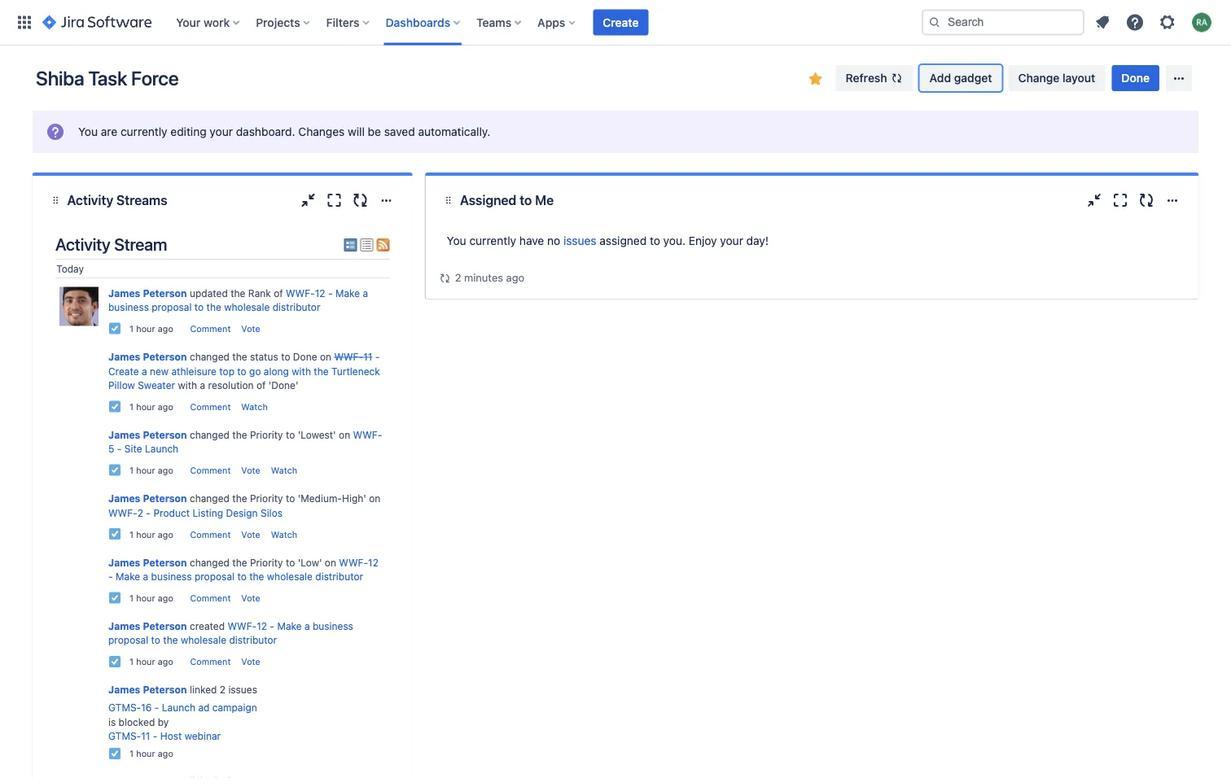 Task type: describe. For each thing, give the bounding box(es) containing it.
16
[[141, 703, 152, 714]]

to inside james peterson changed the priority to 'medium-high' on wwf-2 - product listing design silos
[[286, 493, 295, 505]]

status
[[250, 351, 278, 363]]

ago for james peterson changed the priority to 'lowest' on
[[158, 466, 173, 476]]

wwf- for james peterson created
[[228, 621, 257, 632]]

activity streams
[[67, 193, 167, 208]]

hour for with a resolution of 'done'
[[136, 402, 155, 412]]

Search field
[[922, 9, 1085, 35]]

hour for james peterson linked 2 issues gtms-16 - launch ad campaign is blocked by gtms-11 - host webinar
[[136, 749, 155, 760]]

'done'
[[269, 380, 299, 391]]

projects
[[256, 15, 300, 29]]

me
[[535, 193, 554, 208]]

the left rank
[[231, 288, 246, 299]]

- inside wwf- 5 - site launch
[[117, 444, 122, 455]]

resolution
[[208, 380, 254, 391]]

done inside done link
[[1122, 71, 1150, 85]]

a inside - create a new athleisure top to go along with the turtleneck pillow sweater
[[142, 366, 147, 377]]

create inside create button
[[603, 15, 639, 29]]

created
[[190, 621, 225, 632]]

- right the 16
[[155, 703, 159, 714]]

task
[[88, 67, 127, 90]]

watch for 'medium-
[[271, 529, 298, 540]]

a down athleisure
[[200, 380, 205, 391]]

distributor for james peterson changed the priority to 'low' on
[[316, 571, 363, 583]]

wwf- 5 - site launch link
[[108, 429, 382, 455]]

12 for james peterson created
[[257, 621, 267, 632]]

your inside assigned to me region
[[720, 234, 744, 248]]

star shiba task force image
[[806, 69, 826, 89]]

2 peterson from the top
[[143, 351, 187, 363]]

the down 'james peterson changed the priority to 'low' on' at the left of the page
[[249, 571, 264, 583]]

today
[[56, 263, 84, 274]]

launch inside james peterson linked 2 issues gtms-16 - launch ad campaign is blocked by gtms-11 - host webinar
[[162, 703, 196, 714]]

james peterson link for james peterson linked 2 issues gtms-16 - launch ad campaign is blocked by gtms-11 - host webinar
[[108, 685, 187, 696]]

make for james peterson updated the rank of
[[336, 288, 360, 299]]

enjoy
[[689, 234, 717, 248]]

minimize assigned to me image
[[1085, 191, 1105, 210]]

to left 'lowest' at the bottom left
[[286, 429, 295, 441]]

you currently have no issues assigned to you. enjoy your day!
[[447, 234, 769, 248]]

along
[[264, 366, 289, 377]]

3 wwf-12 - make a business proposal to the wholesale distributor from the top
[[108, 621, 353, 646]]

add gadget
[[930, 71, 993, 85]]

vote for 'lowest'
[[241, 466, 260, 476]]

help image
[[1126, 13, 1145, 32]]

a for james peterson created
[[305, 621, 310, 632]]

layout
[[1063, 71, 1096, 85]]

issues link
[[564, 234, 597, 248]]

task image for james peterson changed the priority to 'lowest' on
[[108, 464, 121, 477]]

your work
[[176, 15, 230, 29]]

new
[[150, 366, 169, 377]]

to down 'james peterson changed the priority to 'low' on' at the left of the page
[[237, 571, 247, 583]]

task image for james peterson created
[[108, 656, 121, 669]]

maximize activity streams image
[[325, 191, 344, 210]]

'lowest'
[[298, 429, 336, 441]]

pillow
[[108, 380, 135, 391]]

james for james peterson changed the status to done on
[[108, 351, 140, 363]]

an arrow curved in a circular way on the button that refreshes the dashboard image
[[439, 272, 452, 285]]

to down "james peterson created"
[[151, 635, 160, 646]]

james for james peterson changed the priority to 'medium-high' on wwf-2 - product listing design silos
[[108, 493, 140, 505]]

change layout button
[[1009, 65, 1106, 91]]

campaign
[[212, 703, 257, 714]]

2 inside james peterson changed the priority to 'medium-high' on wwf-2 - product listing design silos
[[137, 507, 143, 519]]

1 hour ago for changed the priority to 'low' on
[[130, 593, 173, 604]]

the down design
[[232, 557, 247, 568]]

2 inside assigned to me region
[[455, 272, 461, 284]]

make for james peterson created
[[277, 621, 302, 632]]

1 hour ago for changed the status to done on
[[130, 402, 173, 412]]

will
[[348, 125, 365, 138]]

more actions for activity streams gadget image
[[377, 191, 396, 210]]

assigned to me
[[460, 193, 554, 208]]

projects button
[[251, 9, 317, 35]]

dashboards
[[386, 15, 451, 29]]

blocked
[[119, 717, 155, 728]]

1 hour ago for changed the priority to 'lowest' on
[[130, 466, 173, 476]]

host
[[160, 731, 182, 742]]

1 task image from the top
[[108, 322, 121, 335]]

1 vote from the top
[[241, 324, 260, 334]]

changed for changed the priority to 'medium-high' on
[[190, 493, 230, 505]]

the down updated
[[207, 302, 221, 313]]

ago for james peterson changed the priority to 'medium-high' on wwf-2 - product listing design silos
[[158, 529, 173, 540]]

peterson for updated the rank of
[[143, 288, 187, 299]]

gtms-16 - launch ad campaign link
[[108, 703, 257, 714]]

primary element
[[10, 0, 922, 45]]

maximize assigned to me image
[[1111, 191, 1131, 210]]

'medium-
[[298, 493, 342, 505]]

1 vertical spatial with
[[178, 380, 197, 391]]

james peterson link for james peterson changed the priority to 'lowest' on
[[108, 429, 187, 441]]

create button
[[593, 9, 649, 35]]

refresh image
[[891, 72, 904, 85]]

activity for activity stream
[[55, 234, 110, 254]]

the inside - create a new athleisure top to go along with the turtleneck pillow sweater
[[314, 366, 329, 377]]

james peterson changed the status to done on
[[108, 351, 334, 363]]

james peterson link for james peterson changed the priority to 'low' on
[[108, 557, 187, 568]]

james peterson linked 2 issues gtms-16 - launch ad campaign is blocked by gtms-11 - host webinar
[[108, 685, 257, 742]]

athleisure
[[171, 366, 217, 377]]

on inside james peterson changed the priority to 'medium-high' on wwf-2 - product listing design silos
[[369, 493, 381, 505]]

1 hour ago for created
[[130, 657, 173, 668]]

ago for james peterson linked 2 issues gtms-16 - launch ad campaign is blocked by gtms-11 - host webinar
[[158, 749, 173, 760]]

ago up new
[[158, 324, 173, 334]]

activity for activity streams
[[67, 193, 113, 208]]

comment for changed the status to done on
[[190, 402, 231, 412]]

james peterson link for james peterson updated the rank of
[[108, 288, 187, 299]]

to inside region
[[650, 234, 661, 248]]

search image
[[929, 16, 942, 29]]

- up "james peterson created"
[[108, 571, 113, 583]]

proposal for updated
[[152, 302, 192, 313]]

no
[[547, 234, 561, 248]]

wwf- up turtleneck
[[334, 351, 363, 363]]

1 hour ago for changed the priority to 'medium-high' on
[[130, 529, 173, 540]]

change
[[1019, 71, 1060, 85]]

are
[[101, 125, 117, 138]]

james for james peterson updated the rank of
[[108, 288, 140, 299]]

create inside - create a new athleisure top to go along with the turtleneck pillow sweater
[[108, 366, 139, 377]]

saved
[[384, 125, 415, 138]]

vote for 'medium-
[[241, 529, 260, 540]]

proposal for created
[[108, 635, 148, 646]]

you are currently editing your dashboard. changes will be saved automatically.
[[78, 125, 491, 138]]

issues for no
[[564, 234, 597, 248]]

wwf-11
[[334, 351, 373, 363]]

the up top
[[232, 351, 247, 363]]

vote link for 'low'
[[241, 593, 260, 604]]

3 wwf-12 - make a business proposal to the wholesale distributor link from the top
[[108, 621, 353, 646]]

refresh
[[846, 71, 888, 85]]

james peterson link for with a resolution of 'done'
[[108, 351, 187, 363]]

teams button
[[472, 9, 528, 35]]

1 gtms- from the top
[[108, 703, 141, 714]]

- inside - create a new athleisure top to go along with the turtleneck pillow sweater
[[375, 351, 380, 363]]

- inside james peterson changed the priority to 'medium-high' on wwf-2 - product listing design silos
[[146, 507, 151, 519]]

- left host
[[153, 731, 158, 742]]

add gadget button
[[920, 65, 1002, 91]]

comment link for changed the status to done on
[[190, 402, 231, 412]]

- create a new athleisure top to go along with the turtleneck pillow sweater
[[108, 351, 380, 391]]

filters
[[326, 15, 360, 29]]

james peterson updated the rank of
[[108, 288, 286, 299]]

work
[[204, 15, 230, 29]]

minutes
[[464, 272, 503, 284]]

wwf- 5 - site launch
[[108, 429, 382, 455]]

12 for james peterson changed the priority to 'low' on
[[368, 557, 379, 568]]

design
[[226, 507, 258, 519]]

activity stream
[[55, 234, 167, 254]]

comment for changed the priority to 'medium-high' on
[[190, 529, 231, 540]]

1 for james peterson linked 2 issues gtms-16 - launch ad campaign is blocked by gtms-11 - host webinar
[[130, 749, 134, 760]]

to down the james peterson updated the rank of
[[195, 302, 204, 313]]

your
[[176, 15, 201, 29]]

2 vertical spatial wholesale
[[181, 635, 227, 646]]

by
[[158, 717, 169, 728]]

wwf-12 - make a business proposal to the wholesale distributor link for rank
[[108, 288, 368, 313]]

have
[[520, 234, 544, 248]]

launch inside wwf- 5 - site launch
[[145, 444, 179, 455]]

1 1 from the top
[[130, 324, 134, 334]]

hour for james peterson changed the priority to 'medium-high' on wwf-2 - product listing design silos
[[136, 529, 155, 540]]

gadget
[[955, 71, 993, 85]]

site
[[124, 444, 142, 455]]

peterson for changed the priority to 'medium-high' on
[[143, 493, 187, 505]]

5
[[108, 444, 114, 455]]

top
[[219, 366, 235, 377]]

be
[[368, 125, 381, 138]]

1 comment from the top
[[190, 324, 231, 334]]

make for james peterson changed the priority to 'low' on
[[116, 571, 140, 583]]

2 minutes ago
[[455, 272, 525, 284]]



Task type: vqa. For each thing, say whether or not it's contained in the screenshot.
next Image
no



Task type: locate. For each thing, give the bounding box(es) containing it.
the down "james peterson created"
[[163, 635, 178, 646]]

2 right linked
[[220, 685, 226, 696]]

0 vertical spatial proposal
[[152, 302, 192, 313]]

wwf- for james peterson updated the rank of
[[286, 288, 315, 299]]

2 comment from the top
[[190, 402, 231, 412]]

ago for james peterson created
[[158, 657, 173, 668]]

2 1 hour ago from the top
[[130, 402, 173, 412]]

3 comment link from the top
[[190, 466, 231, 476]]

1 vertical spatial 2
[[137, 507, 143, 519]]

assigned to me region
[[439, 225, 1186, 286]]

5 comment link from the top
[[190, 593, 231, 604]]

0 vertical spatial 12
[[315, 288, 325, 299]]

1 james peterson link from the top
[[108, 288, 187, 299]]

0 horizontal spatial of
[[257, 380, 266, 391]]

gtms- down blocked
[[108, 731, 141, 742]]

1 up "james peterson created"
[[130, 593, 134, 604]]

james peterson link down stream
[[108, 288, 187, 299]]

streams
[[116, 193, 167, 208]]

shiba
[[36, 67, 84, 90]]

force
[[131, 67, 179, 90]]

notifications image
[[1093, 13, 1113, 32]]

2 horizontal spatial 12
[[368, 557, 379, 568]]

teams
[[477, 15, 512, 29]]

watch down with a resolution of 'done'
[[241, 402, 268, 412]]

1 1 hour ago from the top
[[130, 324, 173, 334]]

wholesale
[[224, 302, 270, 313], [267, 571, 313, 583], [181, 635, 227, 646]]

5 peterson from the top
[[143, 557, 187, 568]]

changed for changed the priority to 'lowest' on
[[190, 429, 230, 441]]

2
[[455, 272, 461, 284], [137, 507, 143, 519], [220, 685, 226, 696]]

0 horizontal spatial you
[[78, 125, 98, 138]]

comment down james peterson changed the priority to 'lowest' on
[[190, 466, 231, 476]]

gtms-
[[108, 703, 141, 714], [108, 731, 141, 742]]

changes
[[298, 125, 345, 138]]

product
[[153, 507, 190, 519]]

3 1 hour ago from the top
[[130, 466, 173, 476]]

2 horizontal spatial business
[[313, 621, 353, 632]]

business for updated the rank of
[[108, 302, 149, 313]]

7 james from the top
[[108, 685, 140, 696]]

james for james peterson changed the priority to 'low' on
[[108, 557, 140, 568]]

a
[[363, 288, 368, 299], [142, 366, 147, 377], [200, 380, 205, 391], [143, 571, 148, 583], [305, 621, 310, 632]]

ago down "james peterson created"
[[158, 657, 173, 668]]

wwf- for james peterson changed the priority to 'low' on
[[339, 557, 368, 568]]

on right 'lowest' at the bottom left
[[339, 429, 350, 441]]

6 comment link from the top
[[190, 657, 231, 668]]

hour up "james peterson created"
[[136, 593, 155, 604]]

changed inside james peterson changed the priority to 'medium-high' on wwf-2 - product listing design silos
[[190, 493, 230, 505]]

refresh assigned to me image
[[1137, 191, 1157, 210]]

2 vote from the top
[[241, 466, 260, 476]]

to inside - create a new athleisure top to go along with the turtleneck pillow sweater
[[237, 366, 247, 377]]

peterson left created on the bottom of page
[[143, 621, 187, 632]]

3 1 from the top
[[130, 466, 134, 476]]

watch link for 'medium-
[[271, 529, 298, 540]]

wwf-12 - make a business proposal to the wholesale distributor link
[[108, 288, 368, 313], [108, 557, 379, 583], [108, 621, 353, 646]]

the down with a resolution of 'done'
[[232, 429, 247, 441]]

issues inside assigned to me region
[[564, 234, 597, 248]]

ago down the product
[[158, 529, 173, 540]]

2 wwf-12 - make a business proposal to the wholesale distributor link from the top
[[108, 557, 379, 583]]

distributor for james peterson updated the rank of
[[273, 302, 321, 313]]

4 vote from the top
[[241, 593, 260, 604]]

0 vertical spatial wholesale
[[224, 302, 270, 313]]

1 horizontal spatial issues
[[564, 234, 597, 248]]

0 vertical spatial launch
[[145, 444, 179, 455]]

sweater
[[138, 380, 175, 391]]

watch link down silos
[[271, 529, 298, 540]]

webinar
[[185, 731, 221, 742]]

with a resolution of 'done'
[[175, 380, 299, 391]]

of
[[274, 288, 283, 299], [257, 380, 266, 391]]

hour for james peterson changed the priority to 'lowest' on
[[136, 466, 155, 476]]

day!
[[747, 234, 769, 248]]

0 horizontal spatial currently
[[121, 125, 168, 138]]

turtleneck
[[332, 366, 380, 377]]

wwf-12 - make a business proposal to the wholesale distributor up linked
[[108, 621, 353, 646]]

4 vote link from the top
[[241, 593, 260, 604]]

james
[[108, 288, 140, 299], [108, 351, 140, 363], [108, 429, 140, 441], [108, 493, 140, 505], [108, 557, 140, 568], [108, 621, 140, 632], [108, 685, 140, 696]]

1 wwf-12 - make a business proposal to the wholesale distributor link from the top
[[108, 288, 368, 313]]

peterson for changed the priority to 'low' on
[[143, 557, 187, 568]]

more dashboard actions image
[[1170, 68, 1189, 88]]

vote link down wwf- 5 - site launch
[[241, 466, 260, 476]]

comment link for created
[[190, 657, 231, 668]]

1 vertical spatial watch link
[[271, 466, 298, 476]]

1 vertical spatial wwf-12 - make a business proposal to the wholesale distributor
[[108, 557, 379, 583]]

0 horizontal spatial proposal
[[108, 635, 148, 646]]

peterson for created
[[143, 621, 187, 632]]

3 hour from the top
[[136, 466, 155, 476]]

with down athleisure
[[178, 380, 197, 391]]

peterson left updated
[[143, 288, 187, 299]]

0 horizontal spatial 11
[[141, 731, 150, 742]]

comment
[[190, 324, 231, 334], [190, 402, 231, 412], [190, 466, 231, 476], [190, 529, 231, 540], [190, 593, 231, 604], [190, 657, 231, 668]]

2 1 from the top
[[130, 402, 134, 412]]

6 james peterson link from the top
[[108, 621, 187, 632]]

2 inside james peterson linked 2 issues gtms-16 - launch ad campaign is blocked by gtms-11 - host webinar
[[220, 685, 226, 696]]

assigned
[[600, 234, 647, 248]]

1 vertical spatial your
[[720, 234, 744, 248]]

the inside james peterson changed the priority to 'medium-high' on wwf-2 - product listing design silos
[[232, 493, 247, 505]]

you for you currently have no issues assigned to you. enjoy your day!
[[447, 234, 467, 248]]

0 vertical spatial wwf-12 - make a business proposal to the wholesale distributor link
[[108, 288, 368, 313]]

4 james peterson link from the top
[[108, 493, 187, 505]]

1 changed from the top
[[190, 351, 230, 363]]

on
[[320, 351, 332, 363], [339, 429, 350, 441], [369, 493, 381, 505], [325, 557, 336, 568]]

1 hour ago for linked 2 issues
[[130, 749, 173, 760]]

1 for with a resolution of 'done'
[[130, 402, 134, 412]]

11 inside james peterson linked 2 issues gtms-16 - launch ad campaign is blocked by gtms-11 - host webinar
[[141, 731, 150, 742]]

2 changed from the top
[[190, 429, 230, 441]]

banner
[[0, 0, 1232, 46]]

business for changed the priority to 'low' on
[[151, 571, 192, 583]]

to up along
[[281, 351, 290, 363]]

wwf-12 - make a business proposal to the wholesale distributor link up linked
[[108, 621, 353, 646]]

2 priority from the top
[[250, 493, 283, 505]]

on for james peterson changed the status to done on
[[320, 351, 332, 363]]

1 horizontal spatial with
[[292, 366, 311, 377]]

2 task image from the top
[[108, 464, 121, 477]]

on for james peterson changed the priority to 'low' on
[[325, 557, 336, 568]]

4 hour from the top
[[136, 529, 155, 540]]

0 horizontal spatial done
[[293, 351, 317, 363]]

0 horizontal spatial your
[[210, 125, 233, 138]]

1 vertical spatial launch
[[162, 703, 196, 714]]

0 vertical spatial you
[[78, 125, 98, 138]]

0 vertical spatial priority
[[250, 429, 283, 441]]

1 hour ago down gtms-11 - host webinar 'link'
[[130, 749, 173, 760]]

changed
[[190, 351, 230, 363], [190, 429, 230, 441], [190, 493, 230, 505], [190, 557, 230, 568]]

watch link down with a resolution of 'done'
[[241, 402, 268, 412]]

1 vertical spatial done
[[293, 351, 317, 363]]

5 1 from the top
[[130, 593, 134, 604]]

peterson down the product
[[143, 557, 187, 568]]

1 for james peterson changed the priority to 'lowest' on
[[130, 466, 134, 476]]

1 comment link from the top
[[190, 324, 231, 334]]

on right high'
[[369, 493, 381, 505]]

1 horizontal spatial make
[[277, 621, 302, 632]]

create right apps dropdown button
[[603, 15, 639, 29]]

comment link down james peterson changed the priority to 'lowest' on
[[190, 466, 231, 476]]

refresh activity streams image
[[351, 191, 370, 210]]

1 vertical spatial currently
[[470, 234, 517, 248]]

hour down gtms-11 - host webinar 'link'
[[136, 749, 155, 760]]

0 vertical spatial activity
[[67, 193, 113, 208]]

2 vertical spatial 12
[[257, 621, 267, 632]]

automatically.
[[418, 125, 491, 138]]

2 horizontal spatial proposal
[[195, 571, 235, 583]]

1 down wwf-2 - product listing design silos link
[[130, 529, 134, 540]]

high'
[[342, 493, 366, 505]]

editing
[[171, 125, 207, 138]]

task image
[[108, 322, 121, 335], [108, 464, 121, 477], [108, 592, 121, 605], [108, 748, 121, 761]]

7 hour from the top
[[136, 749, 155, 760]]

comment link for changed the priority to 'low' on
[[190, 593, 231, 604]]

wwf-12 - make a business proposal to the wholesale distributor for priority
[[108, 557, 379, 583]]

1 horizontal spatial you
[[447, 234, 467, 248]]

assigned
[[460, 193, 517, 208]]

appswitcher icon image
[[15, 13, 34, 32]]

'low'
[[298, 557, 322, 568]]

- right 5
[[117, 444, 122, 455]]

1 hour from the top
[[136, 324, 155, 334]]

wwf-12 - make a business proposal to the wholesale distributor link down design
[[108, 557, 379, 583]]

1 horizontal spatial 12
[[315, 288, 325, 299]]

settings image
[[1158, 13, 1178, 32]]

5 comment from the top
[[190, 593, 231, 604]]

james inside james peterson linked 2 issues gtms-16 - launch ad campaign is blocked by gtms-11 - host webinar
[[108, 685, 140, 696]]

6 hour from the top
[[136, 657, 155, 668]]

priority for 'medium-
[[250, 493, 283, 505]]

comment up james peterson changed the status to done on
[[190, 324, 231, 334]]

6 comment from the top
[[190, 657, 231, 668]]

-
[[328, 288, 333, 299], [375, 351, 380, 363], [117, 444, 122, 455], [146, 507, 151, 519], [108, 571, 113, 583], [270, 621, 275, 632], [155, 703, 159, 714], [153, 731, 158, 742]]

business up "james peterson created"
[[151, 571, 192, 583]]

0 vertical spatial task image
[[108, 400, 121, 413]]

comment for created
[[190, 657, 231, 668]]

4 1 hour ago from the top
[[130, 529, 173, 540]]

0 vertical spatial 11
[[363, 351, 373, 363]]

0 horizontal spatial 12
[[257, 621, 267, 632]]

1 for james peterson created
[[130, 657, 134, 668]]

watch for 'lowest'
[[271, 466, 298, 476]]

banner containing your work
[[0, 0, 1232, 46]]

distributor up status
[[273, 302, 321, 313]]

2 horizontal spatial 2
[[455, 272, 461, 284]]

2 wwf-12 - make a business proposal to the wholesale distributor from the top
[[108, 557, 379, 583]]

1 horizontal spatial your
[[720, 234, 744, 248]]

5 hour from the top
[[136, 593, 155, 604]]

1 james from the top
[[108, 288, 140, 299]]

hour for james peterson created
[[136, 657, 155, 668]]

done link
[[1112, 65, 1160, 91]]

on for james peterson changed the priority to 'lowest' on
[[339, 429, 350, 441]]

vote for 'low'
[[241, 593, 260, 604]]

refresh button
[[836, 65, 914, 91]]

0 horizontal spatial with
[[178, 380, 197, 391]]

comment link for changed the priority to 'lowest' on
[[190, 466, 231, 476]]

2 vertical spatial watch link
[[271, 529, 298, 540]]

priority
[[250, 429, 283, 441], [250, 493, 283, 505], [250, 557, 283, 568]]

your profile and settings image
[[1193, 13, 1212, 32]]

0 vertical spatial 2
[[455, 272, 461, 284]]

your work button
[[171, 9, 246, 35]]

wwf- inside wwf- 5 - site launch
[[353, 429, 382, 441]]

jira software image
[[42, 13, 152, 32], [42, 13, 152, 32]]

0 vertical spatial watch
[[241, 402, 268, 412]]

changed up "listing"
[[190, 493, 230, 505]]

0 vertical spatial issues
[[564, 234, 597, 248]]

1 vertical spatial gtms-
[[108, 731, 141, 742]]

james peterson changed the priority to 'lowest' on
[[108, 429, 353, 441]]

to left me in the left top of the page
[[520, 193, 532, 208]]

proposal for changed
[[195, 571, 235, 583]]

james inside james peterson changed the priority to 'medium-high' on wwf-2 - product listing design silos
[[108, 493, 140, 505]]

hour down the product
[[136, 529, 155, 540]]

task image for james peterson changed the priority to 'medium-high' on wwf-2 - product listing design silos
[[108, 528, 121, 541]]

0 horizontal spatial make
[[116, 571, 140, 583]]

vote link for 'medium-
[[241, 529, 260, 540]]

0 vertical spatial done
[[1122, 71, 1150, 85]]

1 right james peterson "image"
[[130, 324, 134, 334]]

0 vertical spatial wwf-12 - make a business proposal to the wholesale distributor
[[108, 288, 368, 313]]

1 vertical spatial of
[[257, 380, 266, 391]]

4 comment from the top
[[190, 529, 231, 540]]

1 for james peterson changed the priority to 'medium-high' on wwf-2 - product listing design silos
[[130, 529, 134, 540]]

james peterson created
[[108, 621, 228, 632]]

2 gtms- from the top
[[108, 731, 141, 742]]

3 comment from the top
[[190, 466, 231, 476]]

7 peterson from the top
[[143, 685, 187, 696]]

2 left the product
[[137, 507, 143, 519]]

listing
[[193, 507, 223, 519]]

0 horizontal spatial 2
[[137, 507, 143, 519]]

updated
[[190, 288, 228, 299]]

a up the wwf-11
[[363, 288, 368, 299]]

4 1 from the top
[[130, 529, 134, 540]]

7 1 hour ago from the top
[[130, 749, 173, 760]]

1 peterson from the top
[[143, 288, 187, 299]]

- right created on the bottom of page
[[270, 621, 275, 632]]

vote link for 'lowest'
[[241, 466, 260, 476]]

ago right minutes
[[506, 272, 525, 284]]

vote down 'james peterson changed the priority to 'low' on' at the left of the page
[[241, 593, 260, 604]]

4 task image from the top
[[108, 748, 121, 761]]

2 vertical spatial 2
[[220, 685, 226, 696]]

you.
[[664, 234, 686, 248]]

1 vertical spatial activity
[[55, 234, 110, 254]]

wwf-2 - product listing design silos link
[[108, 507, 283, 519]]

1 hour ago down site
[[130, 466, 173, 476]]

watch link
[[241, 402, 268, 412], [271, 466, 298, 476], [271, 529, 298, 540]]

the up design
[[232, 493, 247, 505]]

distributor for james peterson created
[[229, 635, 277, 646]]

wwf- right 'lowest' at the bottom left
[[353, 429, 382, 441]]

11 down blocked
[[141, 731, 150, 742]]

3 vote from the top
[[241, 529, 260, 540]]

james peterson link up new
[[108, 351, 187, 363]]

james peterson changed the priority to 'low' on
[[108, 557, 339, 568]]

4 peterson from the top
[[143, 493, 187, 505]]

1 horizontal spatial 2
[[220, 685, 226, 696]]

james peterson link for james peterson created
[[108, 621, 187, 632]]

priority for 'low'
[[250, 557, 283, 568]]

3 james from the top
[[108, 429, 140, 441]]

1 horizontal spatial proposal
[[152, 302, 192, 313]]

2 vertical spatial distributor
[[229, 635, 277, 646]]

1 vertical spatial watch
[[271, 466, 298, 476]]

add
[[930, 71, 952, 85]]

0 vertical spatial of
[[274, 288, 283, 299]]

1 vertical spatial 12
[[368, 557, 379, 568]]

make up "james peterson created"
[[116, 571, 140, 583]]

hour down sweater
[[136, 402, 155, 412]]

vote
[[241, 324, 260, 334], [241, 466, 260, 476], [241, 529, 260, 540], [241, 593, 260, 604], [241, 657, 260, 668]]

2 vote link from the top
[[241, 466, 260, 476]]

with up 'done'
[[292, 366, 311, 377]]

2 comment link from the top
[[190, 402, 231, 412]]

more actions for assigned to me gadget image
[[1163, 191, 1183, 210]]

change layout
[[1019, 71, 1096, 85]]

of down go
[[257, 380, 266, 391]]

2 task image from the top
[[108, 528, 121, 541]]

to left you.
[[650, 234, 661, 248]]

wholesale down 'low'
[[267, 571, 313, 583]]

1 vertical spatial make
[[116, 571, 140, 583]]

1 horizontal spatial create
[[603, 15, 639, 29]]

2 hour from the top
[[136, 402, 155, 412]]

2 vertical spatial make
[[277, 621, 302, 632]]

issues for 2
[[228, 685, 257, 696]]

business right james peterson "image"
[[108, 302, 149, 313]]

1 horizontal spatial currently
[[470, 234, 517, 248]]

activity up activity stream
[[67, 193, 113, 208]]

1 horizontal spatial business
[[151, 571, 192, 583]]

vote link
[[241, 324, 260, 334], [241, 466, 260, 476], [241, 529, 260, 540], [241, 593, 260, 604], [241, 657, 260, 668]]

5 james from the top
[[108, 557, 140, 568]]

activity
[[67, 193, 113, 208], [55, 234, 110, 254]]

3 peterson from the top
[[143, 429, 187, 441]]

1 vertical spatial priority
[[250, 493, 283, 505]]

3 changed from the top
[[190, 493, 230, 505]]

wwf-12 - make a business proposal to the wholesale distributor link for priority
[[108, 557, 379, 583]]

changed down resolution
[[190, 429, 230, 441]]

wwf-12 - make a business proposal to the wholesale distributor for rank
[[108, 288, 368, 313]]

dashboard.
[[236, 125, 295, 138]]

1 vertical spatial create
[[108, 366, 139, 377]]

peterson
[[143, 288, 187, 299], [143, 351, 187, 363], [143, 429, 187, 441], [143, 493, 187, 505], [143, 557, 187, 568], [143, 621, 187, 632], [143, 685, 187, 696]]

you inside assigned to me region
[[447, 234, 467, 248]]

peterson for linked 2 issues
[[143, 685, 187, 696]]

comment link up created on the bottom of page
[[190, 593, 231, 604]]

4 james from the top
[[108, 493, 140, 505]]

gtms- up blocked
[[108, 703, 141, 714]]

1 vote link from the top
[[241, 324, 260, 334]]

wholesale for rank
[[224, 302, 270, 313]]

2 vertical spatial proposal
[[108, 635, 148, 646]]

2 vertical spatial wwf-12 - make a business proposal to the wholesale distributor link
[[108, 621, 353, 646]]

5 vote link from the top
[[241, 657, 260, 668]]

ago inside assigned to me region
[[506, 272, 525, 284]]

peterson up the product
[[143, 493, 187, 505]]

comment link
[[190, 324, 231, 334], [190, 402, 231, 412], [190, 466, 231, 476], [190, 529, 231, 540], [190, 593, 231, 604], [190, 657, 231, 668]]

1 horizontal spatial done
[[1122, 71, 1150, 85]]

6 peterson from the top
[[143, 621, 187, 632]]

0 horizontal spatial create
[[108, 366, 139, 377]]

business for created
[[313, 621, 353, 632]]

on left the wwf-11
[[320, 351, 332, 363]]

1 vertical spatial proposal
[[195, 571, 235, 583]]

wwf- right 'low'
[[339, 557, 368, 568]]

james for james peterson created
[[108, 621, 140, 632]]

7 james peterson link from the top
[[108, 685, 187, 696]]

issues inside james peterson linked 2 issues gtms-16 - launch ad campaign is blocked by gtms-11 - host webinar
[[228, 685, 257, 696]]

6 1 hour ago from the top
[[130, 657, 173, 668]]

james for james peterson changed the priority to 'lowest' on
[[108, 429, 140, 441]]

silos
[[261, 507, 283, 519]]

wholesale down rank
[[224, 302, 270, 313]]

minimize activity streams image
[[299, 191, 318, 210]]

2 vertical spatial task image
[[108, 656, 121, 669]]

james peterson link for james peterson changed the priority to 'medium-high' on wwf-2 - product listing design silos
[[108, 493, 187, 505]]

2 vertical spatial wwf-12 - make a business proposal to the wholesale distributor
[[108, 621, 353, 646]]

0 horizontal spatial issues
[[228, 685, 257, 696]]

5 vote from the top
[[241, 657, 260, 668]]

on right 'low'
[[325, 557, 336, 568]]

priority for 'lowest'
[[250, 429, 283, 441]]

james peterson image
[[59, 287, 99, 326]]

5 1 hour ago from the top
[[130, 593, 173, 604]]

12 right created on the bottom of page
[[257, 621, 267, 632]]

0 vertical spatial make
[[336, 288, 360, 299]]

to left 'low'
[[286, 557, 295, 568]]

2 vertical spatial priority
[[250, 557, 283, 568]]

6 1 from the top
[[130, 657, 134, 668]]

1 for james peterson changed the priority to 'low' on
[[130, 593, 134, 604]]

james peterson link left created on the bottom of page
[[108, 621, 187, 632]]

12
[[315, 288, 325, 299], [368, 557, 379, 568], [257, 621, 267, 632]]

comment for changed the priority to 'low' on
[[190, 593, 231, 604]]

1 down "james peterson created"
[[130, 657, 134, 668]]

12 right 'low'
[[368, 557, 379, 568]]

gtms-11 - host webinar link
[[108, 731, 221, 742]]

vote down design
[[241, 529, 260, 540]]

you for you are currently editing your dashboard. changes will be saved automatically.
[[78, 125, 98, 138]]

a left new
[[142, 366, 147, 377]]

a up "james peterson created"
[[143, 571, 148, 583]]

priority inside james peterson changed the priority to 'medium-high' on wwf-2 - product listing design silos
[[250, 493, 283, 505]]

wwf-12 - make a business proposal to the wholesale distributor up james peterson changed the status to done on
[[108, 288, 368, 313]]

3 vote link from the top
[[241, 529, 260, 540]]

with inside - create a new athleisure top to go along with the turtleneck pillow sweater
[[292, 366, 311, 377]]

0 vertical spatial your
[[210, 125, 233, 138]]

go
[[249, 366, 261, 377]]

apps button
[[533, 9, 582, 35]]

james peterson changed the priority to 'medium-high' on wwf-2 - product listing design silos
[[108, 493, 381, 519]]

distributor down 'low'
[[316, 571, 363, 583]]

stream
[[114, 234, 167, 254]]

task image for with a resolution of 'done'
[[108, 400, 121, 413]]

3 task image from the top
[[108, 592, 121, 605]]

hour
[[136, 324, 155, 334], [136, 402, 155, 412], [136, 466, 155, 476], [136, 529, 155, 540], [136, 593, 155, 604], [136, 657, 155, 668], [136, 749, 155, 760]]

currently inside assigned to me region
[[470, 234, 517, 248]]

changed up athleisure
[[190, 351, 230, 363]]

2 vertical spatial business
[[313, 621, 353, 632]]

hour down "james peterson created"
[[136, 657, 155, 668]]

1 vertical spatial task image
[[108, 528, 121, 541]]

linked
[[190, 685, 217, 696]]

task image
[[108, 400, 121, 413], [108, 528, 121, 541], [108, 656, 121, 669]]

2 james from the top
[[108, 351, 140, 363]]

12 for james peterson updated the rank of
[[315, 288, 325, 299]]

1 vertical spatial you
[[447, 234, 467, 248]]

comment link for changed the priority to 'medium-high' on
[[190, 529, 231, 540]]

1 vertical spatial 11
[[141, 731, 150, 742]]

comment up linked
[[190, 657, 231, 668]]

task image down 5
[[108, 464, 121, 477]]

2 james peterson link from the top
[[108, 351, 187, 363]]

1 vertical spatial wholesale
[[267, 571, 313, 583]]

1 vertical spatial wwf-12 - make a business proposal to the wholesale distributor link
[[108, 557, 379, 583]]

comment down resolution
[[190, 402, 231, 412]]

7 1 from the top
[[130, 749, 134, 760]]

launch right site
[[145, 444, 179, 455]]

11
[[363, 351, 373, 363], [141, 731, 150, 742]]

1 vertical spatial distributor
[[316, 571, 363, 583]]

3 priority from the top
[[250, 557, 283, 568]]

done left more dashboard actions image
[[1122, 71, 1150, 85]]

proposal
[[152, 302, 192, 313], [195, 571, 235, 583], [108, 635, 148, 646]]

issues right no
[[564, 234, 597, 248]]

wwf-12 - make a business proposal to the wholesale distributor down design
[[108, 557, 379, 583]]

watch link for 'lowest'
[[271, 466, 298, 476]]

1 horizontal spatial of
[[274, 288, 283, 299]]

1 task image from the top
[[108, 400, 121, 413]]

peterson inside james peterson linked 2 issues gtms-16 - launch ad campaign is blocked by gtms-11 - host webinar
[[143, 685, 187, 696]]

comment for changed the priority to 'lowest' on
[[190, 466, 231, 476]]

2 horizontal spatial make
[[336, 288, 360, 299]]

shiba task force
[[36, 67, 179, 90]]

2 vertical spatial watch
[[271, 529, 298, 540]]

peterson for changed the priority to 'lowest' on
[[143, 429, 187, 441]]

0 vertical spatial currently
[[121, 125, 168, 138]]

watch
[[241, 402, 268, 412], [271, 466, 298, 476], [271, 529, 298, 540]]

0 horizontal spatial business
[[108, 302, 149, 313]]

filters button
[[321, 9, 376, 35]]

ad
[[198, 703, 210, 714]]

4 comment link from the top
[[190, 529, 231, 540]]

changed down "listing"
[[190, 557, 230, 568]]

peterson inside james peterson changed the priority to 'medium-high' on wwf-2 - product listing design silos
[[143, 493, 187, 505]]

6 james from the top
[[108, 621, 140, 632]]

task image down is
[[108, 748, 121, 761]]

ago for with a resolution of 'done'
[[158, 402, 173, 412]]

1 horizontal spatial 11
[[363, 351, 373, 363]]

0 vertical spatial with
[[292, 366, 311, 377]]

task image for james peterson linked 2 issues gtms-16 - launch ad campaign is blocked by gtms-11 - host webinar
[[108, 748, 121, 761]]

is
[[108, 717, 116, 728]]

0 vertical spatial watch link
[[241, 402, 268, 412]]

a down 'low'
[[305, 621, 310, 632]]

0 vertical spatial gtms-
[[108, 703, 141, 714]]

a for james peterson changed the priority to 'low' on
[[143, 571, 148, 583]]

james peterson link up the 16
[[108, 685, 187, 696]]

3 task image from the top
[[108, 656, 121, 669]]

- right rank
[[328, 288, 333, 299]]

1 hour ago up new
[[130, 324, 173, 334]]

comment down "listing"
[[190, 529, 231, 540]]

wwf- for james peterson changed the priority to 'lowest' on
[[353, 429, 382, 441]]

hour for james peterson changed the priority to 'low' on
[[136, 593, 155, 604]]

1 wwf-12 - make a business proposal to the wholesale distributor from the top
[[108, 288, 368, 313]]

1 priority from the top
[[250, 429, 283, 441]]

1 hour ago down the product
[[130, 529, 173, 540]]

3 james peterson link from the top
[[108, 429, 187, 441]]

watch link up silos
[[271, 466, 298, 476]]

vote link up 'campaign'
[[241, 657, 260, 668]]

vote up 'campaign'
[[241, 657, 260, 668]]

ago for james peterson changed the priority to 'low' on
[[158, 593, 173, 604]]

1 vertical spatial business
[[151, 571, 192, 583]]

5 james peterson link from the top
[[108, 557, 187, 568]]

0 vertical spatial distributor
[[273, 302, 321, 313]]

0 vertical spatial business
[[108, 302, 149, 313]]

1 vertical spatial issues
[[228, 685, 257, 696]]

comment link down resolution
[[190, 402, 231, 412]]

task image for james peterson changed the priority to 'low' on
[[108, 592, 121, 605]]

the left turtleneck
[[314, 366, 329, 377]]

wwf- inside james peterson changed the priority to 'medium-high' on wwf-2 - product listing design silos
[[108, 507, 137, 519]]

vote link down 'james peterson changed the priority to 'low' on' at the left of the page
[[241, 593, 260, 604]]

4 changed from the top
[[190, 557, 230, 568]]

ago
[[506, 272, 525, 284], [158, 324, 173, 334], [158, 402, 173, 412], [158, 466, 173, 476], [158, 529, 173, 540], [158, 593, 173, 604], [158, 657, 173, 668], [158, 749, 173, 760]]

james for james peterson linked 2 issues gtms-16 - launch ad campaign is blocked by gtms-11 - host webinar
[[108, 685, 140, 696]]

launch
[[145, 444, 179, 455], [162, 703, 196, 714]]

0 vertical spatial create
[[603, 15, 639, 29]]

changed for changed the priority to 'low' on
[[190, 557, 230, 568]]

dashboards button
[[381, 9, 467, 35]]



